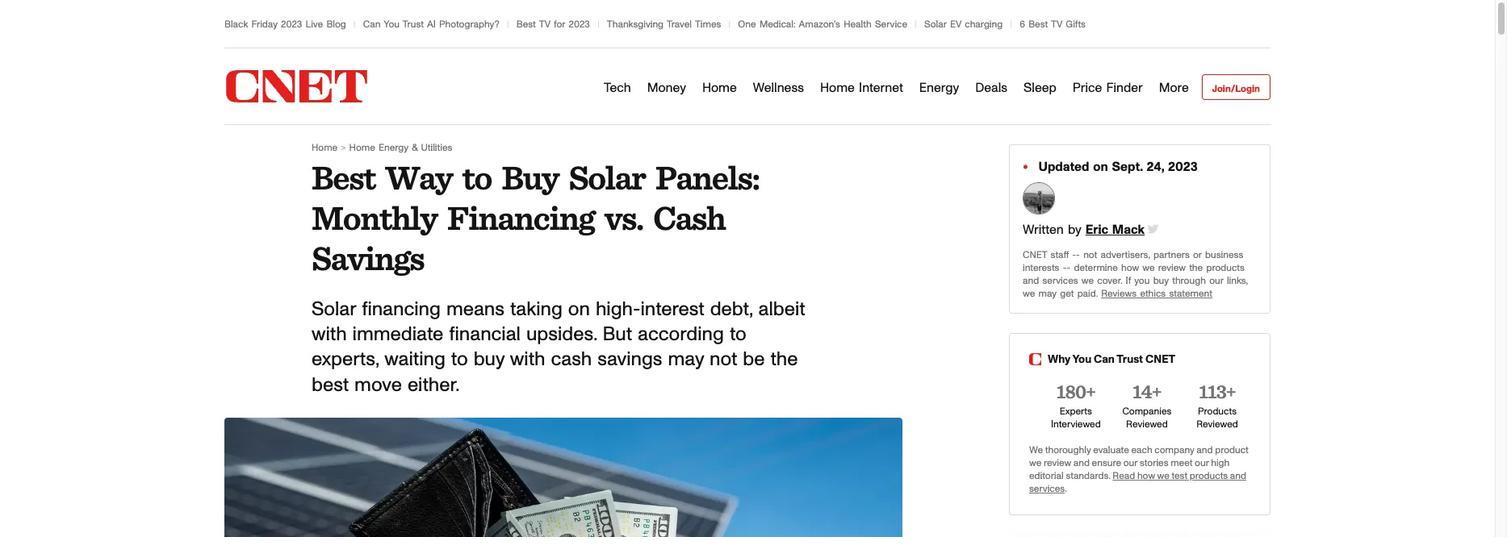 Task type: vqa. For each thing, say whether or not it's contained in the screenshot.
your
no



Task type: describe. For each thing, give the bounding box(es) containing it.
savings
[[598, 351, 662, 370]]

live
[[306, 19, 323, 29]]

6 best tv gifts link
[[1020, 19, 1086, 29]]

trust inside trending element
[[403, 19, 424, 29]]

solar for means
[[312, 300, 356, 320]]

1 horizontal spatial our
[[1195, 459, 1209, 468]]

through
[[1172, 276, 1206, 286]]

180+ experts interviewed
[[1051, 380, 1101, 429]]

1 horizontal spatial on
[[1093, 161, 1108, 174]]

can you trust ai photography?
[[363, 19, 500, 29]]

amazon's
[[799, 19, 840, 29]]

more
[[1159, 81, 1189, 94]]

deals
[[975, 81, 1008, 94]]

why you can trust cnet
[[1048, 354, 1176, 366]]

home link
[[312, 143, 338, 153]]

thoroughly
[[1045, 446, 1091, 455]]

interviewed
[[1051, 420, 1101, 429]]

1 vertical spatial to
[[730, 325, 747, 345]]

products
[[1198, 407, 1237, 417]]

113+
[[1199, 380, 1236, 404]]

and up standards.
[[1074, 459, 1090, 468]]

money
[[647, 81, 686, 94]]

staff
[[1051, 250, 1069, 260]]

we up you
[[1143, 263, 1155, 273]]

1 horizontal spatial with
[[510, 351, 545, 370]]

may inside solar financing means taking on high-interest debt, albeit with immediate financial upsides. but according to experts, waiting to buy with cash savings may not be the best move either.
[[668, 351, 704, 370]]

home for home energy & utilities
[[349, 143, 375, 153]]

each
[[1131, 446, 1153, 455]]

we
[[1029, 446, 1043, 455]]

companies
[[1122, 407, 1172, 417]]

0 horizontal spatial our
[[1124, 459, 1138, 468]]

.
[[1065, 484, 1067, 494]]

cnet staff -- not advertisers, partners or business interests -- determine how we review the products and services we cover. if you buy through our links, we may get paid.
[[1023, 250, 1248, 299]]

standards.
[[1066, 471, 1111, 481]]

the inside solar financing means taking on high-interest debt, albeit with immediate financial upsides. but according to experts, waiting to buy with cash savings may not be the best move either.
[[771, 351, 798, 370]]

monthly
[[312, 198, 437, 238]]

we down "interests"
[[1023, 289, 1035, 299]]

move
[[354, 376, 402, 395]]

may inside cnet staff -- not advertisers, partners or business interests -- determine how we review the products and services we cover. if you buy through our links, we may get paid.
[[1039, 289, 1057, 299]]

product
[[1215, 446, 1249, 455]]

for
[[554, 19, 565, 29]]

to inside best way to buy solar panels: monthly financing vs. cash savings
[[462, 157, 492, 198]]

buy inside cnet staff -- not advertisers, partners or business interests -- determine how we review the products and services we cover. if you buy through our links, we may get paid.
[[1153, 276, 1169, 286]]

review inside we thoroughly evaluate each company and product we review and ensure our stories meet our high editorial standards.
[[1044, 459, 1071, 468]]

advertisers,
[[1101, 250, 1150, 260]]

charging
[[965, 19, 1003, 29]]

you
[[1134, 276, 1150, 286]]

ev
[[950, 19, 962, 29]]

we thoroughly evaluate each company and product we review and ensure our stories meet our high editorial standards.
[[1029, 446, 1249, 481]]

mack
[[1112, 224, 1145, 237]]

reviews
[[1101, 289, 1137, 299]]

tech
[[604, 81, 631, 94]]

way
[[385, 157, 452, 198]]

gifts
[[1066, 19, 1086, 29]]

read how we test products and services link
[[1029, 471, 1247, 494]]

reviews ethics statement link
[[1101, 289, 1213, 299]]

utilities
[[421, 143, 452, 153]]

join/login button
[[1202, 74, 1271, 100]]

you for why
[[1072, 354, 1092, 366]]

2 horizontal spatial best
[[1029, 19, 1048, 29]]

price finder
[[1073, 81, 1143, 94]]

experts,
[[312, 351, 379, 370]]

14+ companies reviewed
[[1122, 380, 1172, 429]]

financing
[[447, 198, 594, 238]]

ethics
[[1140, 289, 1166, 299]]

price finder link
[[1073, 62, 1143, 113]]

services inside read how we test products and services
[[1029, 484, 1065, 494]]

or
[[1193, 250, 1202, 260]]

6 best tv gifts
[[1020, 19, 1086, 29]]

meet
[[1171, 459, 1193, 468]]

2 vertical spatial to
[[451, 351, 468, 370]]

panels:
[[655, 157, 760, 198]]

interests
[[1023, 263, 1060, 273]]

buy
[[502, 157, 559, 198]]

immediate
[[352, 325, 443, 345]]

ai
[[427, 19, 436, 29]]

evaluate
[[1093, 446, 1129, 455]]

cnet inside cnet staff -- not advertisers, partners or business interests -- determine how we review the products and services we cover. if you buy through our links, we may get paid.
[[1023, 250, 1047, 260]]

statement
[[1169, 289, 1213, 299]]

get
[[1060, 289, 1074, 299]]

interest
[[641, 300, 705, 320]]

if
[[1126, 276, 1131, 286]]

best tv for 2023
[[517, 19, 590, 29]]

solar inside best way to buy solar panels: monthly financing vs. cash savings
[[569, 157, 645, 198]]

updated on sept. 24, 2023
[[1035, 161, 1198, 174]]

eric
[[1086, 224, 1108, 237]]

high-
[[596, 300, 641, 320]]

best
[[312, 376, 349, 395]]

cash
[[653, 198, 725, 238]]

thanksgiving
[[607, 19, 664, 29]]

internet
[[859, 81, 903, 94]]

thanksgiving travel times link
[[607, 19, 721, 29]]

editorial
[[1029, 471, 1064, 481]]

1 vertical spatial energy
[[379, 143, 408, 153]]

1 horizontal spatial energy
[[919, 81, 959, 94]]



Task type: locate. For each thing, give the bounding box(es) containing it.
energy left &
[[379, 143, 408, 153]]

1 horizontal spatial you
[[1072, 354, 1092, 366]]

waiting
[[384, 351, 445, 370]]

home
[[702, 81, 737, 94], [820, 81, 855, 94], [312, 143, 338, 153], [349, 143, 375, 153]]

buy inside solar financing means taking on high-interest debt, albeit with immediate financial upsides. but according to experts, waiting to buy with cash savings may not be the best move either.
[[474, 351, 505, 370]]

debt,
[[710, 300, 753, 320]]

2 vertical spatial solar
[[312, 300, 356, 320]]

1 reviewed from the left
[[1126, 420, 1168, 429]]

6
[[1020, 19, 1025, 29]]

one
[[738, 19, 756, 29]]

best down home link
[[312, 157, 375, 198]]

how down stories
[[1137, 471, 1155, 481]]

to down debt,
[[730, 325, 747, 345]]

0 horizontal spatial on
[[568, 300, 590, 320]]

1 horizontal spatial not
[[1084, 250, 1097, 260]]

medical:
[[760, 19, 796, 29]]

2 tv from the left
[[1051, 19, 1063, 29]]

albeit
[[758, 300, 805, 320]]

sleep
[[1024, 81, 1057, 94]]

1 vertical spatial review
[[1044, 459, 1071, 468]]

0 horizontal spatial can
[[363, 19, 381, 29]]

read how we test products and services
[[1029, 471, 1247, 494]]

reviewed for 113+
[[1197, 420, 1238, 429]]

solar ev charging link
[[924, 19, 1003, 29]]

2023 right for
[[569, 19, 590, 29]]

finder
[[1106, 81, 1143, 94]]

1 tv from the left
[[539, 19, 550, 29]]

home left internet
[[820, 81, 855, 94]]

how inside read how we test products and services
[[1137, 471, 1155, 481]]

can up 180+
[[1094, 354, 1115, 366]]

&
[[412, 143, 418, 153]]

our up read
[[1124, 459, 1138, 468]]

1 horizontal spatial trust
[[1117, 354, 1143, 366]]

either.
[[408, 376, 460, 395]]

black friday 2023 live blog link
[[224, 19, 346, 29]]

home for home internet
[[820, 81, 855, 94]]

solar left ev at the top of the page
[[924, 19, 947, 29]]

you left ai
[[384, 19, 400, 29]]

how
[[1121, 263, 1139, 273], [1137, 471, 1155, 481]]

home right money
[[702, 81, 737, 94]]

0 horizontal spatial trust
[[403, 19, 424, 29]]

tv left gifts
[[1051, 19, 1063, 29]]

cash
[[551, 351, 592, 370]]

solar for charging
[[924, 19, 947, 29]]

1 vertical spatial with
[[510, 351, 545, 370]]

home internet
[[820, 81, 903, 94]]

according
[[638, 325, 724, 345]]

solar inside trending element
[[924, 19, 947, 29]]

2 horizontal spatial 2023
[[1168, 161, 1198, 174]]

test
[[1172, 471, 1188, 481]]

best way to buy solar panels: monthly financing vs. cash savings
[[312, 157, 760, 279]]

may down according
[[668, 351, 704, 370]]

and down "interests"
[[1023, 276, 1039, 286]]

services up get
[[1043, 276, 1078, 286]]

written
[[1023, 224, 1064, 237]]

24,
[[1147, 161, 1164, 174]]

buy up reviews ethics statement
[[1153, 276, 1169, 286]]

ensure
[[1092, 459, 1121, 468]]

2 reviewed from the left
[[1197, 420, 1238, 429]]

may left get
[[1039, 289, 1057, 299]]

how up if
[[1121, 263, 1139, 273]]

0 vertical spatial the
[[1189, 263, 1203, 273]]

our left links,
[[1209, 276, 1224, 286]]

the right be
[[771, 351, 798, 370]]

solar inside solar financing means taking on high-interest debt, albeit with immediate financial upsides. but according to experts, waiting to buy with cash savings may not be the best move either.
[[312, 300, 356, 320]]

1 vertical spatial trust
[[1117, 354, 1143, 366]]

tv left for
[[539, 19, 550, 29]]

best left for
[[517, 19, 536, 29]]

img 20200924 185317 image
[[1024, 183, 1054, 214]]

services down the editorial at the right
[[1029, 484, 1065, 494]]

reviewed for 14+
[[1126, 420, 1168, 429]]

may
[[1039, 289, 1057, 299], [668, 351, 704, 370]]

0 horizontal spatial you
[[384, 19, 400, 29]]

home energy & utilities link
[[349, 143, 452, 153]]

products inside read how we test products and services
[[1190, 471, 1228, 481]]

on left sept.
[[1093, 161, 1108, 174]]

home for home link
[[312, 143, 338, 153]]

thanksgiving travel times
[[607, 19, 721, 29]]

1 horizontal spatial solar
[[569, 157, 645, 198]]

our inside cnet staff -- not advertisers, partners or business interests -- determine how we review the products and services we cover. if you buy through our links, we may get paid.
[[1209, 276, 1224, 286]]

join/login
[[1212, 84, 1260, 94]]

trust up 14+
[[1117, 354, 1143, 366]]

home right home link
[[349, 143, 375, 153]]

0 vertical spatial to
[[462, 157, 492, 198]]

2023
[[281, 19, 302, 29], [569, 19, 590, 29], [1168, 161, 1198, 174]]

1 vertical spatial may
[[668, 351, 704, 370]]

trust left ai
[[403, 19, 424, 29]]

experts
[[1060, 407, 1092, 417]]

0 vertical spatial you
[[384, 19, 400, 29]]

products inside cnet staff -- not advertisers, partners or business interests -- determine how we review the products and services we cover. if you buy through our links, we may get paid.
[[1206, 263, 1245, 273]]

the inside cnet staff -- not advertisers, partners or business interests -- determine how we review the products and services we cover. if you buy through our links, we may get paid.
[[1189, 263, 1203, 273]]

cnet
[[1023, 250, 1047, 260], [1146, 354, 1176, 366]]

tv
[[539, 19, 550, 29], [1051, 19, 1063, 29]]

0 horizontal spatial reviewed
[[1126, 420, 1168, 429]]

review
[[1158, 263, 1186, 273], [1044, 459, 1071, 468]]

paid.
[[1077, 289, 1098, 299]]

not inside cnet staff -- not advertisers, partners or business interests -- determine how we review the products and services we cover. if you buy through our links, we may get paid.
[[1084, 250, 1097, 260]]

cnet up "interests"
[[1023, 250, 1047, 260]]

0 horizontal spatial solar
[[312, 300, 356, 320]]

1 vertical spatial can
[[1094, 354, 1115, 366]]

financial
[[449, 325, 521, 345]]

1 vertical spatial buy
[[474, 351, 505, 370]]

upsides.
[[526, 325, 597, 345]]

can right blog
[[363, 19, 381, 29]]

products down high
[[1190, 471, 1228, 481]]

cnet up 14+
[[1146, 354, 1176, 366]]

solar right "buy" at the top of the page
[[569, 157, 645, 198]]

1 horizontal spatial can
[[1094, 354, 1115, 366]]

solar
[[924, 19, 947, 29], [569, 157, 645, 198], [312, 300, 356, 320]]

black
[[224, 19, 248, 29]]

0 vertical spatial cnet
[[1023, 250, 1047, 260]]

buy down financial
[[474, 351, 505, 370]]

we down we
[[1029, 459, 1042, 468]]

not
[[1084, 250, 1097, 260], [710, 351, 737, 370]]

energy
[[919, 81, 959, 94], [379, 143, 408, 153]]

cnet logo image
[[1029, 354, 1041, 366]]

reviewed
[[1126, 420, 1168, 429], [1197, 420, 1238, 429]]

1 horizontal spatial review
[[1158, 263, 1186, 273]]

0 vertical spatial energy
[[919, 81, 959, 94]]

savings
[[312, 238, 424, 279]]

1 horizontal spatial tv
[[1051, 19, 1063, 29]]

and down "product"
[[1230, 471, 1247, 481]]

with up experts,
[[312, 325, 347, 345]]

1 horizontal spatial cnet
[[1146, 354, 1176, 366]]

0 vertical spatial review
[[1158, 263, 1186, 273]]

best for best way to buy solar panels: monthly financing vs. cash savings
[[312, 157, 375, 198]]

review down the thoroughly
[[1044, 459, 1071, 468]]

0 vertical spatial services
[[1043, 276, 1078, 286]]

financing
[[362, 300, 441, 320]]

wellness
[[753, 81, 804, 94]]

2023 right 24,
[[1168, 161, 1198, 174]]

0 horizontal spatial energy
[[379, 143, 408, 153]]

0 vertical spatial solar
[[924, 19, 947, 29]]

0 vertical spatial on
[[1093, 161, 1108, 174]]

reviews ethics statement
[[1101, 289, 1213, 299]]

1 horizontal spatial best
[[517, 19, 536, 29]]

1 horizontal spatial reviewed
[[1197, 420, 1238, 429]]

and inside read how we test products and services
[[1230, 471, 1247, 481]]

0 horizontal spatial the
[[771, 351, 798, 370]]

0 vertical spatial can
[[363, 19, 381, 29]]

and inside cnet staff -- not advertisers, partners or business interests -- determine how we review the products and services we cover. if you buy through our links, we may get paid.
[[1023, 276, 1039, 286]]

1 vertical spatial not
[[710, 351, 737, 370]]

and up high
[[1197, 446, 1213, 455]]

0 vertical spatial with
[[312, 325, 347, 345]]

partners
[[1154, 250, 1190, 260]]

best right 6
[[1029, 19, 1048, 29]]

we inside we thoroughly evaluate each company and product we review and ensure our stories meet our high editorial standards.
[[1029, 459, 1042, 468]]

1 vertical spatial cnet
[[1146, 354, 1176, 366]]

health
[[844, 19, 872, 29]]

products down business
[[1206, 263, 1245, 273]]

the
[[1189, 263, 1203, 273], [771, 351, 798, 370]]

determine
[[1074, 263, 1118, 273]]

price
[[1073, 81, 1102, 94]]

trust
[[403, 19, 424, 29], [1117, 354, 1143, 366]]

0 vertical spatial buy
[[1153, 276, 1169, 286]]

0 horizontal spatial may
[[668, 351, 704, 370]]

0 horizontal spatial tv
[[539, 19, 550, 29]]

solar ev charging
[[924, 19, 1003, 29]]

photography?
[[439, 19, 500, 29]]

with down 'upsides.'
[[510, 351, 545, 370]]

0 vertical spatial products
[[1206, 263, 1245, 273]]

1 vertical spatial on
[[568, 300, 590, 320]]

we up paid.
[[1082, 276, 1094, 286]]

can you trust ai photography? link
[[363, 19, 500, 29]]

read
[[1113, 471, 1135, 481]]

you for can
[[384, 19, 400, 29]]

can inside trending element
[[363, 19, 381, 29]]

cnet image
[[224, 70, 369, 103]]

trending element
[[224, 0, 1271, 48]]

1 horizontal spatial 2023
[[569, 19, 590, 29]]

services inside cnet staff -- not advertisers, partners or business interests -- determine how we review the products and services we cover. if you buy through our links, we may get paid.
[[1043, 276, 1078, 286]]

our left high
[[1195, 459, 1209, 468]]

1 vertical spatial solar
[[569, 157, 645, 198]]

solar up experts,
[[312, 300, 356, 320]]

1 horizontal spatial buy
[[1153, 276, 1169, 286]]

1 horizontal spatial may
[[1039, 289, 1057, 299]]

1 vertical spatial products
[[1190, 471, 1228, 481]]

reviewed inside '14+ companies reviewed'
[[1126, 420, 1168, 429]]

review down partners
[[1158, 263, 1186, 273]]

how inside cnet staff -- not advertisers, partners or business interests -- determine how we review the products and services we cover. if you buy through our links, we may get paid.
[[1121, 263, 1139, 273]]

0 vertical spatial may
[[1039, 289, 1057, 299]]

we down stories
[[1157, 471, 1170, 481]]

you inside trending element
[[384, 19, 400, 29]]

you right why
[[1072, 354, 1092, 366]]

service
[[875, 19, 907, 29]]

one medical: amazon's health service
[[738, 19, 907, 29]]

best for best tv for 2023
[[517, 19, 536, 29]]

energy left deals
[[919, 81, 959, 94]]

taking
[[510, 300, 563, 320]]

1 horizontal spatial the
[[1189, 263, 1203, 273]]

solar financing means taking on high-interest debt, albeit with immediate financial upsides. but according to experts, waiting to buy with cash savings may not be the best move either.
[[312, 300, 805, 395]]

updated
[[1039, 161, 1090, 174]]

on up 'upsides.'
[[568, 300, 590, 320]]

not left be
[[710, 351, 737, 370]]

113+ products reviewed
[[1197, 380, 1238, 429]]

2023 left live
[[281, 19, 302, 29]]

-
[[1072, 250, 1076, 260], [1076, 250, 1080, 260], [1063, 263, 1067, 273], [1067, 263, 1071, 273]]

to
[[462, 157, 492, 198], [730, 325, 747, 345], [451, 351, 468, 370]]

stories
[[1140, 459, 1169, 468]]

0 vertical spatial not
[[1084, 250, 1097, 260]]

0 horizontal spatial not
[[710, 351, 737, 370]]

but
[[603, 325, 632, 345]]

the down or
[[1189, 263, 1203, 273]]

reviewed down 'companies'
[[1126, 420, 1168, 429]]

0 horizontal spatial buy
[[474, 351, 505, 370]]

our
[[1209, 276, 1224, 286], [1124, 459, 1138, 468], [1195, 459, 1209, 468]]

180+
[[1056, 380, 1096, 404]]

to left "buy" at the top of the page
[[462, 157, 492, 198]]

1 vertical spatial services
[[1029, 484, 1065, 494]]

0 horizontal spatial review
[[1044, 459, 1071, 468]]

best tv for 2023 link
[[517, 19, 590, 29]]

business
[[1205, 250, 1243, 260]]

company
[[1155, 446, 1195, 455]]

2 horizontal spatial solar
[[924, 19, 947, 29]]

1 vertical spatial you
[[1072, 354, 1092, 366]]

1 vertical spatial the
[[771, 351, 798, 370]]

0 vertical spatial how
[[1121, 263, 1139, 273]]

not up determine
[[1084, 250, 1097, 260]]

0 horizontal spatial 2023
[[281, 19, 302, 29]]

be
[[743, 351, 765, 370]]

on inside solar financing means taking on high-interest debt, albeit with immediate financial upsides. but according to experts, waiting to buy with cash savings may not be the best move either.
[[568, 300, 590, 320]]

best
[[517, 19, 536, 29], [1029, 19, 1048, 29], [312, 157, 375, 198]]

home down "cnet" image
[[312, 143, 338, 153]]

eric mack twitter image
[[1148, 169, 1159, 290]]

2 horizontal spatial our
[[1209, 276, 1224, 286]]

0 horizontal spatial cnet
[[1023, 250, 1047, 260]]

1 vertical spatial how
[[1137, 471, 1155, 481]]

best inside best way to buy solar panels: monthly financing vs. cash savings
[[312, 157, 375, 198]]

not inside solar financing means taking on high-interest debt, albeit with immediate financial upsides. but according to experts, waiting to buy with cash savings may not be the best move either.
[[710, 351, 737, 370]]

0 horizontal spatial best
[[312, 157, 375, 198]]

review inside cnet staff -- not advertisers, partners or business interests -- determine how we review the products and services we cover. if you buy through our links, we may get paid.
[[1158, 263, 1186, 273]]

reviewed down products
[[1197, 420, 1238, 429]]

to down financial
[[451, 351, 468, 370]]

14+
[[1133, 380, 1162, 404]]

0 vertical spatial trust
[[403, 19, 424, 29]]

we inside read how we test products and services
[[1157, 471, 1170, 481]]

0 horizontal spatial with
[[312, 325, 347, 345]]

sept.
[[1112, 161, 1143, 174]]



